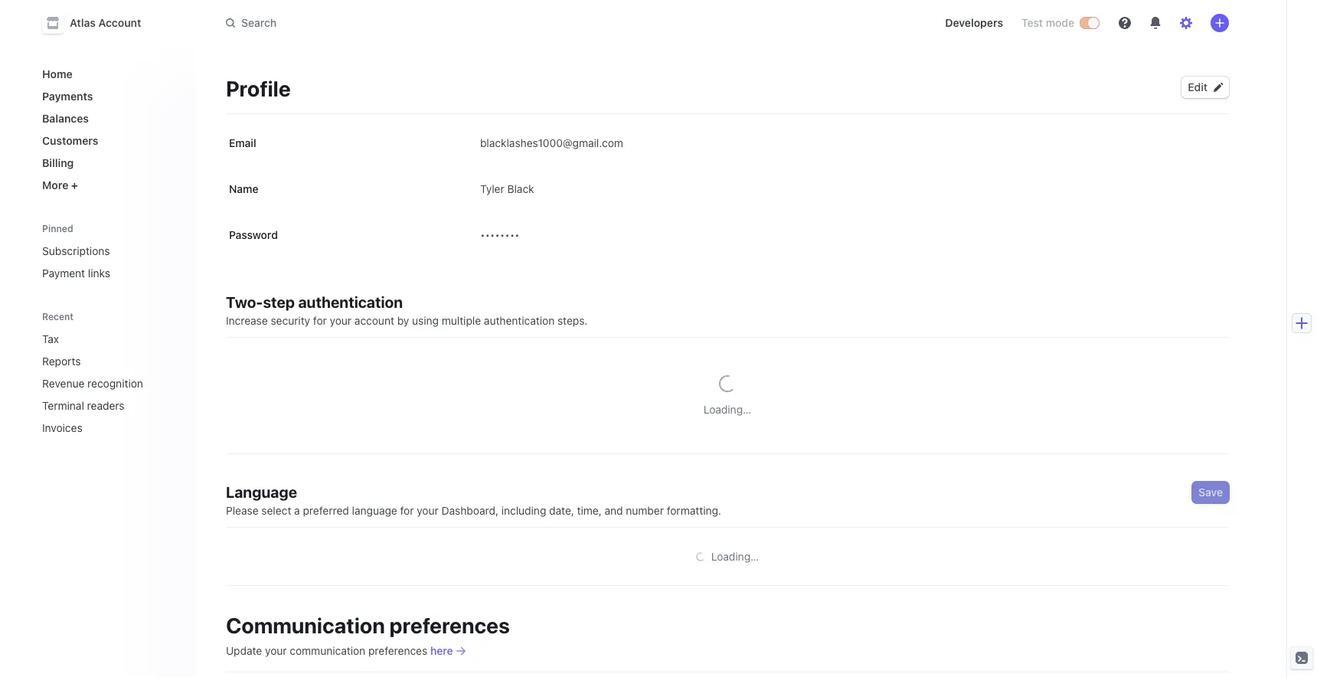 Task type: describe. For each thing, give the bounding box(es) containing it.
communication
[[226, 522, 385, 547]]

Search search field
[[217, 9, 649, 37]]

developers link
[[939, 11, 1010, 35]]

location
[[229, 648, 272, 658]]

balances
[[42, 112, 89, 125]]

revenue recognition link
[[36, 371, 162, 396]]

using
[[412, 314, 439, 327]]

logged
[[328, 616, 362, 629]]

pinned
[[42, 223, 73, 234]]

email
[[229, 136, 256, 149]]

1 horizontal spatial authentication
[[484, 314, 555, 327]]

step
[[263, 293, 295, 311]]

atlas
[[70, 16, 96, 29]]

recent element
[[27, 326, 195, 440]]

terminal readers
[[42, 399, 125, 412]]

blacklashes1000@gmail.com
[[480, 136, 623, 149]]

edit
[[1188, 80, 1208, 93]]

pinned element
[[36, 238, 183, 286]]

stripe.
[[387, 616, 419, 629]]

steps.
[[558, 314, 588, 327]]

invoices link
[[36, 415, 162, 440]]

more
[[42, 178, 68, 192]]

Search text field
[[217, 9, 649, 37]]

billing
[[42, 156, 74, 169]]

device
[[452, 648, 483, 658]]

atlas account button
[[42, 12, 157, 34]]

profile
[[226, 76, 291, 101]]

invoices
[[42, 421, 82, 434]]

tyler black
[[480, 182, 534, 195]]

recognition
[[87, 377, 143, 390]]

your
[[330, 314, 352, 327]]

recent
[[42, 311, 74, 323]]

terminal
[[42, 399, 84, 412]]

by
[[397, 314, 409, 327]]

billing link
[[36, 150, 183, 175]]

tyler
[[480, 182, 505, 195]]

revenue recognition
[[42, 377, 143, 390]]

search
[[241, 16, 277, 29]]

subscriptions link
[[36, 238, 183, 264]]

more +
[[42, 178, 78, 192]]

customers link
[[36, 128, 183, 153]]

svg image
[[1214, 83, 1223, 92]]

help image
[[1119, 17, 1131, 29]]

account
[[355, 314, 394, 327]]

communication preferences
[[226, 522, 510, 547]]

developers
[[945, 16, 1004, 29]]



Task type: locate. For each thing, give the bounding box(es) containing it.
balances link
[[36, 106, 183, 131]]

mode
[[1046, 16, 1075, 29]]

+
[[71, 178, 78, 192]]

you're
[[294, 616, 325, 629]]

atlas account
[[70, 16, 141, 29]]

readers
[[87, 399, 125, 412]]

payment links
[[42, 267, 110, 280]]

password
[[229, 228, 278, 241]]

account
[[98, 16, 141, 29]]

payment
[[42, 267, 85, 280]]

multiple
[[442, 314, 481, 327]]

increase
[[226, 314, 268, 327]]

0 vertical spatial authentication
[[298, 293, 403, 311]]

two-
[[226, 293, 263, 311]]

settings image
[[1180, 17, 1193, 29]]

recent navigation links element
[[27, 310, 195, 440]]

tax link
[[36, 326, 162, 352]]

places
[[226, 616, 258, 629]]

payments
[[42, 90, 93, 103]]

core navigation links element
[[36, 61, 183, 198]]

test mode
[[1022, 16, 1075, 29]]

revenue
[[42, 377, 85, 390]]

home
[[42, 67, 73, 80]]

authentication left steps.
[[484, 314, 555, 327]]

test
[[1022, 16, 1043, 29]]

two-step authentication increase security for your account by using multiple authentication steps.
[[226, 293, 588, 327]]

for
[[313, 314, 327, 327]]

tax
[[42, 332, 59, 345]]

name
[[229, 182, 259, 195]]

customers
[[42, 134, 98, 147]]

home link
[[36, 61, 183, 87]]

preferences
[[390, 522, 510, 547]]

security
[[271, 314, 310, 327]]

payment links link
[[36, 260, 183, 286]]

reports
[[42, 355, 81, 368]]

authentication
[[298, 293, 403, 311], [484, 314, 555, 327]]

into
[[365, 616, 384, 629]]

links
[[88, 267, 110, 280]]

places where you're logged into stripe.
[[226, 616, 419, 629]]

black
[[507, 182, 534, 195]]

payments link
[[36, 83, 183, 109]]

terminal readers link
[[36, 393, 162, 418]]

1 vertical spatial authentication
[[484, 314, 555, 327]]

reports link
[[36, 349, 162, 374]]

authentication up your
[[298, 293, 403, 311]]

where
[[261, 616, 292, 629]]

pinned navigation links element
[[36, 222, 183, 286]]

0 horizontal spatial authentication
[[298, 293, 403, 311]]

edit button
[[1182, 77, 1229, 98]]

••••••••
[[480, 228, 520, 241]]

subscriptions
[[42, 244, 110, 257]]



Task type: vqa. For each thing, say whether or not it's contained in the screenshot.
the topmost will
no



